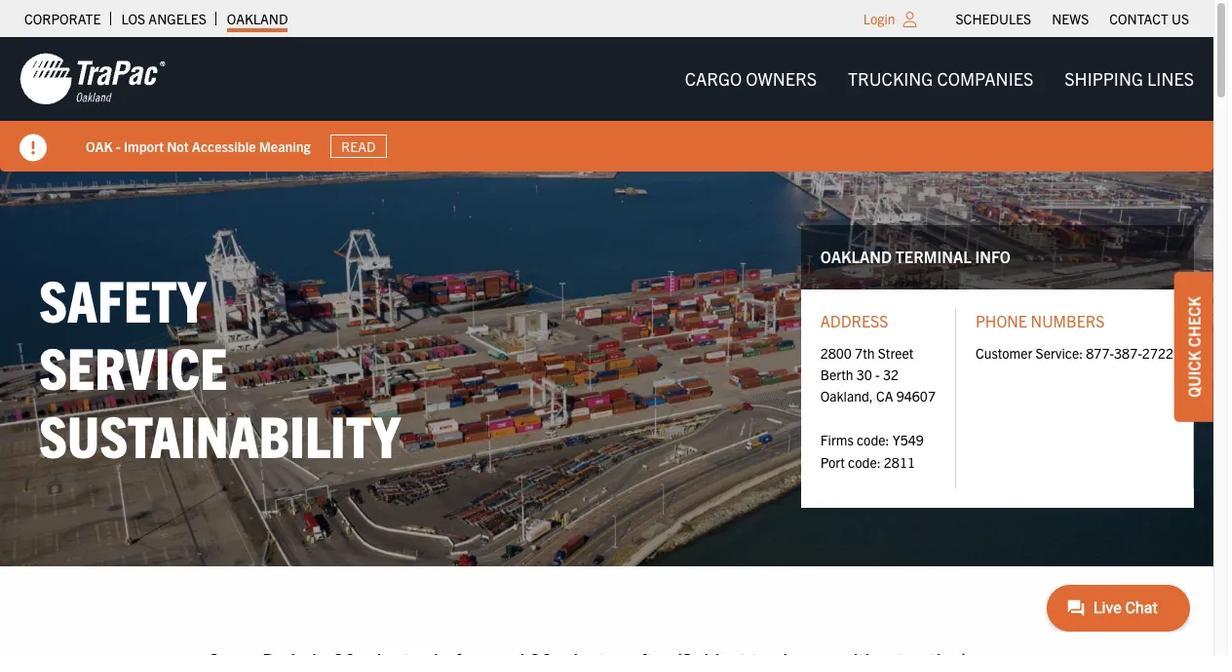 Task type: locate. For each thing, give the bounding box(es) containing it.
menu bar containing cargo owners
[[670, 59, 1210, 99]]

address
[[821, 311, 889, 331]]

us
[[1172, 10, 1190, 27]]

0 vertical spatial menu bar
[[946, 5, 1200, 32]]

oakland
[[227, 10, 288, 27], [821, 247, 892, 267]]

0 vertical spatial oakland
[[227, 10, 288, 27]]

oakland up address
[[821, 247, 892, 267]]

2811
[[884, 453, 916, 471]]

oakland link
[[227, 5, 288, 32]]

code: up the 2811
[[857, 431, 890, 449]]

los
[[121, 10, 145, 27]]

light image
[[903, 12, 917, 27]]

menu bar
[[946, 5, 1200, 32], [670, 59, 1210, 99]]

1 horizontal spatial -
[[876, 366, 880, 383]]

berth
[[821, 366, 854, 383]]

1 vertical spatial code:
[[848, 453, 881, 471]]

contact us link
[[1110, 5, 1190, 32]]

lines
[[1148, 67, 1194, 90]]

1 vertical spatial -
[[876, 366, 880, 383]]

login link
[[864, 10, 896, 27]]

oakland for oakland
[[227, 10, 288, 27]]

quick check link
[[1175, 272, 1214, 422]]

code:
[[857, 431, 890, 449], [848, 453, 881, 471]]

menu bar up shipping
[[946, 5, 1200, 32]]

oakland,
[[821, 387, 873, 405]]

1 horizontal spatial oakland
[[821, 247, 892, 267]]

phone numbers
[[976, 311, 1105, 331]]

- right "oak"
[[116, 137, 121, 155]]

oak
[[86, 137, 113, 155]]

phone
[[976, 311, 1028, 331]]

32
[[883, 366, 899, 383]]

safety service sustainability
[[39, 263, 401, 470]]

read link
[[330, 134, 387, 158]]

cargo owners
[[685, 67, 817, 90]]

0 horizontal spatial oakland
[[227, 10, 288, 27]]

firms code:  y549 port code:  2811
[[821, 431, 924, 471]]

terminal
[[896, 247, 972, 267]]

trucking companies link
[[833, 59, 1049, 99]]

- right the 30
[[876, 366, 880, 383]]

- inside banner
[[116, 137, 121, 155]]

quick check
[[1185, 297, 1204, 398]]

shipping
[[1065, 67, 1144, 90]]

30
[[857, 366, 873, 383]]

banner
[[0, 37, 1229, 172]]

import
[[124, 137, 164, 155]]

menu bar down light image at the right top of page
[[670, 59, 1210, 99]]

contact us
[[1110, 10, 1190, 27]]

2800 7th street berth 30 - 32 oakland, ca 94607
[[821, 344, 936, 405]]

oakland terminal info
[[821, 247, 1011, 267]]

oakland right angeles
[[227, 10, 288, 27]]

y549
[[893, 431, 924, 449]]

-
[[116, 137, 121, 155], [876, 366, 880, 383]]

code: right port
[[848, 453, 881, 471]]

0 vertical spatial -
[[116, 137, 121, 155]]

login
[[864, 10, 896, 27]]

cargo
[[685, 67, 742, 90]]

1 vertical spatial oakland
[[821, 247, 892, 267]]

0 vertical spatial code:
[[857, 431, 890, 449]]

meaning
[[259, 137, 311, 155]]

trucking
[[848, 67, 933, 90]]

schedules link
[[956, 5, 1032, 32]]

0 horizontal spatial -
[[116, 137, 121, 155]]

1 vertical spatial menu bar
[[670, 59, 1210, 99]]

read
[[341, 137, 376, 155]]



Task type: describe. For each thing, give the bounding box(es) containing it.
firms
[[821, 431, 854, 449]]

corporate
[[24, 10, 101, 27]]

port
[[821, 453, 845, 471]]

corporate link
[[24, 5, 101, 32]]

cargo owners link
[[670, 59, 833, 99]]

numbers
[[1031, 311, 1105, 331]]

2800
[[821, 344, 852, 361]]

387-
[[1115, 344, 1143, 361]]

companies
[[937, 67, 1034, 90]]

shipping lines link
[[1049, 59, 1210, 99]]

not
[[167, 137, 189, 155]]

service
[[39, 331, 228, 402]]

menu bar containing schedules
[[946, 5, 1200, 32]]

safety
[[39, 263, 206, 334]]

877-
[[1087, 344, 1115, 361]]

info
[[976, 247, 1011, 267]]

customer service: 877-387-2722
[[976, 344, 1174, 361]]

7th
[[855, 344, 875, 361]]

sustainability
[[39, 399, 401, 470]]

los angeles
[[121, 10, 207, 27]]

oak - import not accessible meaning
[[86, 137, 311, 155]]

angeles
[[149, 10, 207, 27]]

check
[[1185, 297, 1204, 347]]

news link
[[1052, 5, 1089, 32]]

schedules
[[956, 10, 1032, 27]]

- inside "2800 7th street berth 30 - 32 oakland, ca 94607"
[[876, 366, 880, 383]]

los angeles link
[[121, 5, 207, 32]]

ca
[[877, 387, 894, 405]]

owners
[[746, 67, 817, 90]]

oakland image
[[20, 52, 166, 106]]

2722
[[1143, 344, 1174, 361]]

quick
[[1185, 351, 1204, 398]]

menu bar inside banner
[[670, 59, 1210, 99]]

contact
[[1110, 10, 1169, 27]]

oakland for oakland terminal info
[[821, 247, 892, 267]]

solid image
[[20, 135, 47, 162]]

street
[[878, 344, 914, 361]]

trucking companies
[[848, 67, 1034, 90]]

service:
[[1036, 344, 1083, 361]]

banner containing cargo owners
[[0, 37, 1229, 172]]

news
[[1052, 10, 1089, 27]]

accessible
[[192, 137, 256, 155]]

customer
[[976, 344, 1033, 361]]

94607
[[897, 387, 936, 405]]

shipping lines
[[1065, 67, 1194, 90]]



Task type: vqa. For each thing, say whether or not it's contained in the screenshot.
'List'
no



